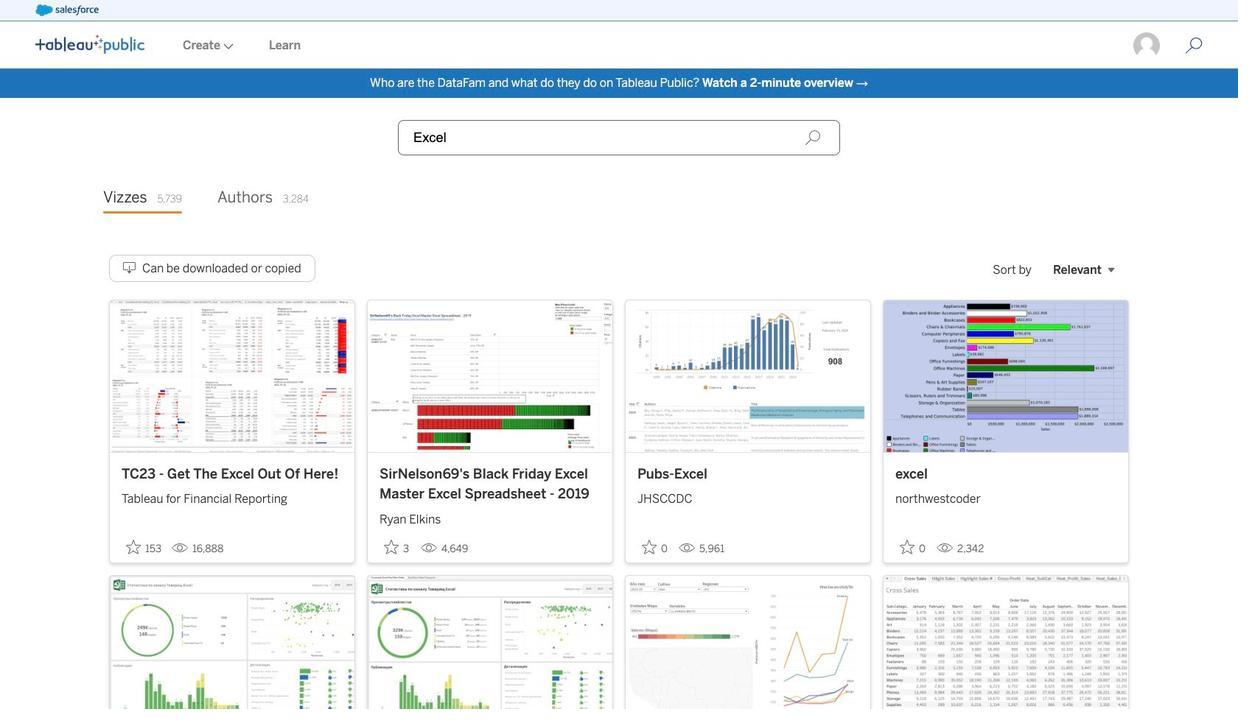 Task type: vqa. For each thing, say whether or not it's contained in the screenshot.
add favorite button associated with 1st the Workbook thumbnail from the left
no



Task type: describe. For each thing, give the bounding box(es) containing it.
2 add favorite image from the left
[[642, 540, 657, 555]]

3 add favorite button from the left
[[638, 536, 673, 560]]

3 add favorite image from the left
[[900, 540, 915, 555]]

Search input field
[[398, 120, 840, 156]]

add favorite image
[[126, 540, 141, 555]]

go to search image
[[1168, 37, 1221, 55]]

christina.overa image
[[1132, 31, 1162, 60]]

logo image
[[35, 35, 144, 54]]

salesforce logo image
[[35, 4, 99, 16]]

create image
[[220, 43, 234, 49]]

search image
[[805, 130, 821, 146]]



Task type: locate. For each thing, give the bounding box(es) containing it.
workbook thumbnail image
[[110, 301, 355, 452], [368, 301, 613, 452], [626, 301, 871, 452], [884, 301, 1129, 452], [110, 576, 355, 710], [368, 576, 613, 710], [626, 576, 871, 710], [884, 576, 1129, 710]]

add favorite image
[[384, 540, 399, 555], [642, 540, 657, 555], [900, 540, 915, 555]]

2 add favorite button from the left
[[380, 536, 415, 560]]

1 add favorite image from the left
[[384, 540, 399, 555]]

2 horizontal spatial add favorite image
[[900, 540, 915, 555]]

Add Favorite button
[[122, 536, 166, 560], [380, 536, 415, 560], [638, 536, 673, 560], [896, 536, 931, 560]]

0 horizontal spatial add favorite image
[[384, 540, 399, 555]]

4 add favorite button from the left
[[896, 536, 931, 560]]

1 add favorite button from the left
[[122, 536, 166, 560]]

1 horizontal spatial add favorite image
[[642, 540, 657, 555]]



